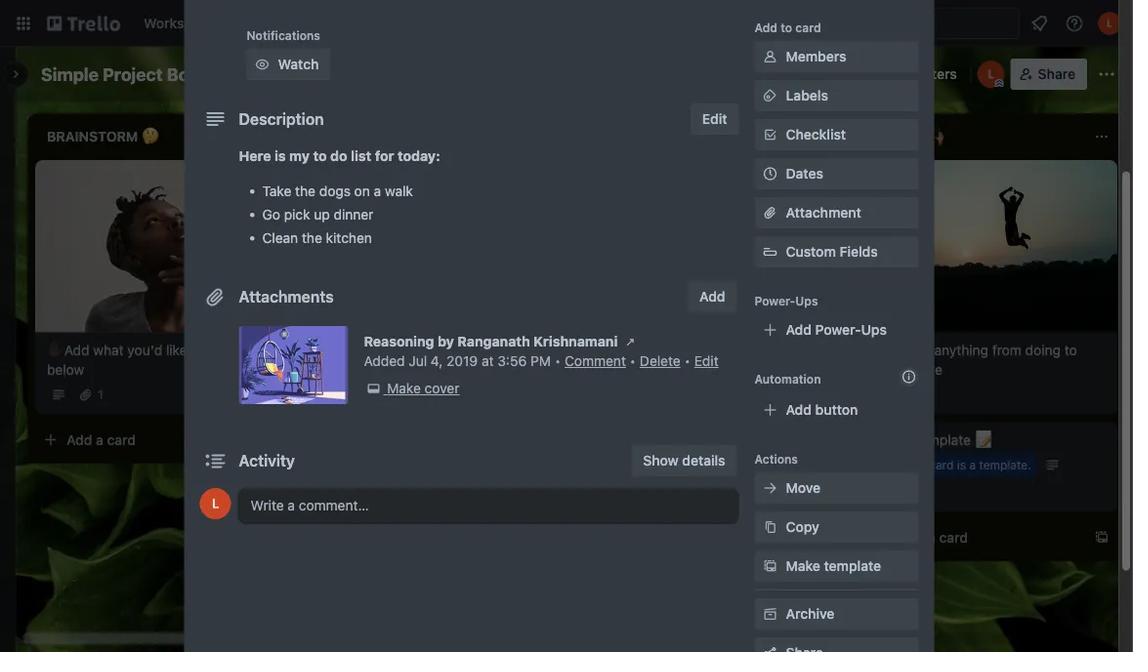 Task type: vqa. For each thing, say whether or not it's contained in the screenshot.
the Add button button
yes



Task type: describe. For each thing, give the bounding box(es) containing it.
share
[[1039, 66, 1076, 82]]

you'd
[[127, 342, 162, 358]]

add button
[[688, 282, 737, 313]]

activity
[[239, 452, 295, 471]]

archive link
[[755, 600, 919, 631]]

done
[[880, 362, 911, 378]]

a up show
[[651, 432, 659, 448]]

jul
[[409, 354, 427, 370]]

1 vertical spatial the
[[302, 231, 322, 247]]

card
[[880, 432, 910, 448]]

labels
[[786, 88, 829, 104]]

edit card image
[[260, 169, 276, 185]]

4,
[[431, 354, 443, 370]]

Write a comment text field
[[239, 489, 739, 524]]

a down this card is a template.
[[928, 530, 936, 546]]

move up copy
[[786, 481, 821, 497]]

4
[[914, 486, 921, 500]]

do
[[330, 149, 348, 165]]

sm image for copy
[[761, 518, 780, 538]]

filters button
[[888, 59, 963, 90]]

ranganath
[[458, 334, 530, 350]]

members
[[786, 49, 847, 65]]

create from template… image
[[1095, 530, 1110, 546]]

make template link
[[755, 552, 919, 583]]

button
[[816, 403, 858, 419]]

sm image for watch
[[253, 55, 272, 75]]

by
[[438, 334, 454, 350]]

anything for from
[[935, 342, 989, 358]]

take the dogs on a walk go pick up dinner clean the kitchen
[[262, 184, 413, 247]]

make template
[[786, 559, 882, 575]]

card up 'members'
[[796, 21, 822, 35]]

open information menu image
[[1065, 14, 1085, 33]]

0 horizontal spatial power-
[[755, 295, 796, 308]]

template
[[913, 432, 971, 448]]

attachments
[[239, 288, 334, 307]]

watch button
[[247, 49, 331, 81]]

add to card
[[755, 21, 822, 35]]

added jul 4, 2019 at 3:56 pm
[[364, 354, 551, 370]]

card down template
[[930, 459, 954, 473]]

delete
[[640, 354, 681, 370]]

'ready'
[[438, 342, 481, 358]]

copy
[[786, 520, 820, 536]]

make cover
[[387, 381, 460, 397]]

to left "do"
[[313, 149, 327, 165]]

board
[[167, 64, 217, 85]]

custom
[[786, 244, 836, 260]]

1 horizontal spatial luigibowers16 (luigibowers161) image
[[978, 61, 1005, 88]]

automation image
[[853, 59, 880, 86]]

to inside ✋🏿 add what you'd like to work on below
[[191, 342, 204, 358]]

sm image for members
[[761, 47, 780, 67]]

krishnamani
[[534, 334, 618, 350]]

here for ✋🏿 move anything from doing to done here
[[915, 362, 943, 378]]

cover
[[425, 381, 460, 397]]

make cover link
[[364, 380, 460, 399]]

2 horizontal spatial add a card button
[[868, 522, 1087, 554]]

sm image for make template
[[761, 558, 780, 577]]

for
[[375, 149, 394, 165]]

reasoning by ranganath krishnamani
[[364, 334, 618, 350]]

Board name text field
[[31, 59, 227, 90]]

take
[[262, 184, 292, 200]]

add inside 'link'
[[786, 322, 812, 339]]

add button
[[786, 403, 858, 419]]

comment link
[[565, 354, 626, 370]]

✋🏿 move anything 'ready' here link
[[324, 341, 551, 360]]

add down the 4
[[899, 530, 925, 546]]

a down what
[[96, 432, 103, 448]]

checklist
[[786, 127, 846, 143]]

1 vertical spatial luigibowers16 (luigibowers161) image
[[200, 489, 231, 520]]

comment
[[565, 354, 626, 370]]

work
[[207, 342, 238, 358]]

0 horizontal spatial here
[[485, 342, 513, 358]]

doing
[[1026, 342, 1061, 358]]

from
[[993, 342, 1022, 358]]

project
[[103, 64, 163, 85]]

✋🏿 add what you'd like to work on below link
[[47, 341, 274, 380]]

edit button
[[691, 104, 739, 135]]

0 horizontal spatial add a card button
[[35, 425, 254, 456]]

sm image for labels
[[761, 86, 780, 106]]

move for ✋🏿 move anything 'ready' here
[[342, 342, 376, 358]]

power-ups
[[755, 295, 818, 308]]

simple
[[41, 64, 99, 85]]

card down ✋🏿 add what you'd like to work on below
[[107, 432, 136, 448]]

anything for 'ready'
[[380, 342, 434, 358]]

2 horizontal spatial add a card
[[899, 530, 969, 546]]

card up show details
[[662, 432, 691, 448]]

dogs
[[319, 184, 351, 200]]

1 horizontal spatial add a card
[[622, 432, 691, 448]]

anything for that
[[657, 342, 711, 358]]

dinner
[[334, 207, 374, 223]]

pm
[[531, 354, 551, 370]]

up
[[314, 207, 330, 223]]

sm image for checklist
[[761, 126, 780, 145]]

to up 'members'
[[781, 21, 793, 35]]

0 vertical spatial ups
[[796, 295, 818, 308]]

members link
[[755, 42, 919, 73]]

2019
[[447, 354, 478, 370]]

here is my to do list for today:
[[239, 149, 441, 165]]

pick
[[284, 207, 310, 223]]

0 vertical spatial the
[[295, 184, 316, 200]]

private image
[[274, 66, 289, 82]]

simple project board
[[41, 64, 217, 85]]

filters
[[917, 66, 957, 82]]

0 horizontal spatial is
[[275, 149, 286, 165]]

started
[[602, 362, 647, 378]]

add up show
[[622, 432, 647, 448]]

1 vertical spatial edit
[[695, 354, 719, 370]]

description
[[239, 110, 324, 129]]

dates button
[[755, 159, 919, 190]]

today:
[[398, 149, 441, 165]]

add power-ups link
[[755, 315, 919, 346]]

card template 📝 link
[[880, 431, 1106, 450]]



Task type: locate. For each thing, give the bounding box(es) containing it.
make down jul
[[387, 381, 421, 397]]

make down copy
[[786, 559, 821, 575]]

anything inside ✋🏿 move anything from doing to done here
[[935, 342, 989, 358]]

✋🏿 inside ✋🏿 move anything from doing to done here
[[880, 342, 893, 358]]

at
[[482, 354, 494, 370]]

here right 2019
[[485, 342, 513, 358]]

power ups image
[[826, 66, 841, 82]]

sm image for make cover
[[364, 380, 384, 399]]

here inside ✋🏿 move anything from doing to done here
[[915, 362, 943, 378]]

add button button
[[755, 395, 919, 427]]

this
[[903, 459, 926, 473]]

here
[[485, 342, 513, 358], [651, 362, 679, 378], [915, 362, 943, 378]]

list
[[351, 149, 372, 165]]

sm image inside archive link
[[761, 605, 780, 625]]

add down automation
[[786, 403, 812, 419]]

1 horizontal spatial 1
[[348, 369, 353, 383]]

sm image inside checklist link
[[761, 126, 780, 145]]

on right work
[[241, 342, 257, 358]]

sm image inside the copy 'link'
[[761, 518, 780, 538]]

2 horizontal spatial is
[[957, 459, 967, 473]]

archive
[[786, 607, 835, 623]]

go
[[262, 207, 280, 223]]

customize views image
[[309, 66, 324, 82]]

card down this card is a template.
[[940, 530, 969, 546]]

0 horizontal spatial add a card
[[66, 432, 136, 448]]

✋🏿 for ✋🏿 move anything 'ready' here
[[324, 342, 338, 358]]

add a card
[[66, 432, 136, 448], [622, 432, 691, 448], [899, 530, 969, 546]]

0 vertical spatial luigibowers16 (luigibowers161) image
[[978, 61, 1005, 88]]

add up the actually
[[786, 322, 812, 339]]

✋🏿 for ✋🏿 add what you'd like to work on below
[[47, 342, 61, 358]]

below
[[47, 362, 84, 378]]

the down up
[[302, 231, 322, 247]]

sm image left private icon
[[253, 55, 272, 75]]

this card is a template.
[[903, 459, 1032, 473]]

1 vertical spatial on
[[241, 342, 257, 358]]

anything inside ✋🏿 move anything that is actually started here
[[657, 342, 711, 358]]

move up the "done"
[[897, 342, 931, 358]]

✋🏿 move anything that is actually started here
[[602, 342, 807, 378]]

notifications
[[247, 29, 321, 43]]

sm image left checklist
[[761, 126, 780, 145]]

luigibowers16 (luigibowers161) image
[[978, 61, 1005, 88], [200, 489, 231, 520]]

1 horizontal spatial here
[[651, 362, 679, 378]]

add
[[755, 21, 778, 35], [700, 289, 726, 305], [786, 322, 812, 339], [64, 342, 89, 358], [786, 403, 812, 419], [66, 432, 92, 448], [622, 432, 647, 448], [899, 530, 925, 546]]

ups inside add power-ups 'link'
[[862, 322, 887, 339]]

✋🏿 add what you'd like to work on below
[[47, 342, 257, 378]]

that
[[715, 342, 740, 358]]

0 vertical spatial power-
[[755, 295, 796, 308]]

1 for ✋🏿 move anything 'ready' here
[[348, 369, 353, 383]]

reasoning
[[364, 334, 434, 350]]

custom fields
[[786, 244, 878, 260]]

on up dinner
[[354, 184, 370, 200]]

make for make cover
[[387, 381, 421, 397]]

kitchen
[[326, 231, 372, 247]]

move link
[[755, 473, 919, 505]]

actually
[[758, 342, 807, 358]]

show details link
[[632, 446, 737, 477]]

add a card button down this card is a template.
[[868, 522, 1087, 554]]

move for ✋🏿 move anything from doing to done here
[[897, 342, 931, 358]]

here right the "done"
[[915, 362, 943, 378]]

edit link
[[695, 354, 719, 370]]

✋🏿 inside ✋🏿 move anything that is actually started here
[[602, 342, 616, 358]]

make for make template
[[786, 559, 821, 575]]

custom fields button
[[755, 243, 919, 262]]

is inside ✋🏿 move anything that is actually started here
[[744, 342, 754, 358]]

add power-ups
[[786, 322, 887, 339]]

📝
[[975, 432, 989, 448]]

sm image
[[761, 86, 780, 106], [761, 126, 780, 145], [364, 380, 384, 399], [761, 605, 780, 625]]

add inside button
[[700, 289, 726, 305]]

a down 📝
[[970, 459, 976, 473]]

on
[[354, 184, 370, 200], [241, 342, 257, 358]]

✋🏿 move anything from doing to done here
[[880, 342, 1078, 378]]

share button
[[1011, 59, 1088, 90]]

2 horizontal spatial 1
[[903, 389, 908, 402]]

Search field
[[848, 9, 1019, 38]]

add a card down the 4
[[899, 530, 969, 546]]

✋🏿 move anything that is actually started here link
[[602, 341, 829, 380]]

on inside the 'take the dogs on a walk go pick up dinner clean the kitchen'
[[354, 184, 370, 200]]

my
[[289, 149, 310, 165]]

sm image left "archive"
[[761, 605, 780, 625]]

luigibowers16 (luigibowers161) image
[[1098, 12, 1122, 35]]

star or unstar board image
[[238, 66, 254, 82]]

1 horizontal spatial is
[[744, 342, 754, 358]]

✋🏿 move anything 'ready' here
[[324, 342, 513, 358]]

to right doing
[[1065, 342, 1078, 358]]

make inside make template link
[[786, 559, 821, 575]]

power- inside 'link'
[[816, 322, 862, 339]]

0 horizontal spatial luigibowers16 (luigibowers161) image
[[200, 489, 231, 520]]

move inside ✋🏿 move anything that is actually started here
[[619, 342, 654, 358]]

a inside the 'take the dogs on a walk go pick up dinner clean the kitchen'
[[374, 184, 381, 200]]

dates
[[786, 166, 824, 182]]

to
[[781, 21, 793, 35], [313, 149, 327, 165], [191, 342, 204, 358], [1065, 342, 1078, 358]]

sm image inside members link
[[761, 47, 780, 67]]

1 down what
[[98, 389, 103, 402]]

✋🏿 up below
[[47, 342, 61, 358]]

0 vertical spatial edit
[[702, 111, 728, 128]]

sm image down the add to card
[[761, 47, 780, 67]]

0 horizontal spatial ups
[[796, 295, 818, 308]]

sm image for move
[[761, 479, 780, 499]]

on inside ✋🏿 add what you'd like to work on below
[[241, 342, 257, 358]]

4 ✋🏿 from the left
[[880, 342, 893, 358]]

add up 'that'
[[700, 289, 726, 305]]

edit
[[702, 111, 728, 128], [695, 354, 719, 370]]

here right started
[[651, 362, 679, 378]]

labels link
[[755, 81, 919, 112]]

1 horizontal spatial make
[[786, 559, 821, 575]]

2 ✋🏿 from the left
[[324, 342, 338, 358]]

add a card button down edit 'link'
[[590, 425, 809, 456]]

1 horizontal spatial add a card button
[[590, 425, 809, 456]]

0 vertical spatial make
[[387, 381, 421, 397]]

sm image inside make template link
[[761, 558, 780, 577]]

template.
[[980, 459, 1032, 473]]

0 horizontal spatial anything
[[380, 342, 434, 358]]

primary element
[[0, 0, 1134, 47]]

0 vertical spatial on
[[354, 184, 370, 200]]

2 horizontal spatial anything
[[935, 342, 989, 358]]

1 horizontal spatial ups
[[862, 322, 887, 339]]

✋🏿
[[47, 342, 61, 358], [324, 342, 338, 358], [602, 342, 616, 358], [880, 342, 893, 358]]

ups
[[796, 295, 818, 308], [862, 322, 887, 339]]

make inside make cover link
[[387, 381, 421, 397]]

add down below
[[66, 432, 92, 448]]

sm image inside move link
[[761, 479, 780, 499]]

automation
[[755, 373, 821, 387]]

✋🏿 inside ✋🏿 move anything 'ready' here link
[[324, 342, 338, 358]]

0 horizontal spatial on
[[241, 342, 257, 358]]

1 down the "done"
[[903, 389, 908, 402]]

to inside ✋🏿 move anything from doing to done here
[[1065, 342, 1078, 358]]

3:56
[[498, 354, 527, 370]]

2 vertical spatial is
[[957, 459, 967, 473]]

to right like
[[191, 342, 204, 358]]

0 notifications image
[[1028, 12, 1052, 35]]

show menu image
[[1097, 64, 1117, 84]]

sm image inside labels link
[[761, 86, 780, 106]]

is left my
[[275, 149, 286, 165]]

attachment button
[[755, 198, 919, 229]]

2 anything from the left
[[657, 342, 711, 358]]

1 horizontal spatial anything
[[657, 342, 711, 358]]

1 vertical spatial ups
[[862, 322, 887, 339]]

card template 📝
[[880, 432, 989, 448]]

sm image left copy
[[761, 518, 780, 538]]

ups up the "done"
[[862, 322, 887, 339]]

here for ✋🏿 move anything that is actually started here
[[651, 362, 679, 378]]

add inside button
[[786, 403, 812, 419]]

actions
[[755, 453, 798, 467]]

sm image inside watch button
[[253, 55, 272, 75]]

attachment
[[786, 205, 862, 221]]

a
[[374, 184, 381, 200], [96, 432, 103, 448], [651, 432, 659, 448], [970, 459, 976, 473], [928, 530, 936, 546]]

✋🏿 move anything from doing to done here link
[[880, 341, 1106, 380]]

template
[[824, 559, 882, 575]]

sm image left 'make template' at bottom right
[[761, 558, 780, 577]]

0 horizontal spatial 1
[[98, 389, 103, 402]]

3 ✋🏿 from the left
[[602, 342, 616, 358]]

1 vertical spatial power-
[[816, 322, 862, 339]]

sm image for archive
[[761, 605, 780, 625]]

the up pick
[[295, 184, 316, 200]]

1 vertical spatial is
[[744, 342, 754, 358]]

add inside ✋🏿 add what you'd like to work on below
[[64, 342, 89, 358]]

edit inside button
[[702, 111, 728, 128]]

1 horizontal spatial on
[[354, 184, 370, 200]]

move up started
[[619, 342, 654, 358]]

✋🏿 up the "done"
[[880, 342, 893, 358]]

move inside ✋🏿 move anything from doing to done here
[[897, 342, 931, 358]]

1
[[348, 369, 353, 383], [98, 389, 103, 402], [903, 389, 908, 402]]

is down template
[[957, 459, 967, 473]]

✋🏿 for ✋🏿 move anything that is actually started here
[[602, 342, 616, 358]]

card
[[796, 21, 822, 35], [107, 432, 136, 448], [662, 432, 691, 448], [930, 459, 954, 473], [940, 530, 969, 546]]

add up below
[[64, 342, 89, 358]]

1 anything from the left
[[380, 342, 434, 358]]

0 vertical spatial is
[[275, 149, 286, 165]]

clean
[[262, 231, 298, 247]]

1 ✋🏿 from the left
[[47, 342, 61, 358]]

1 left the added
[[348, 369, 353, 383]]

✋🏿 left the added
[[324, 342, 338, 358]]

✋🏿 up started
[[602, 342, 616, 358]]

is
[[275, 149, 286, 165], [744, 342, 754, 358], [957, 459, 967, 473]]

show details
[[643, 453, 726, 470]]

ups up add power-ups
[[796, 295, 818, 308]]

copy link
[[755, 513, 919, 544]]

added
[[364, 354, 405, 370]]

here
[[239, 149, 271, 165]]

show
[[643, 453, 679, 470]]

add a card down below
[[66, 432, 136, 448]]

delete link
[[640, 354, 681, 370]]

sm image down the added
[[364, 380, 384, 399]]

add a card up show
[[622, 432, 691, 448]]

add a card button down ✋🏿 add what you'd like to work on below
[[35, 425, 254, 456]]

fields
[[840, 244, 878, 260]]

checklist link
[[755, 120, 919, 151]]

✋🏿 inside ✋🏿 add what you'd like to work on below
[[47, 342, 61, 358]]

a left the 'walk'
[[374, 184, 381, 200]]

1 for ✋🏿 move anything from doing to done here
[[903, 389, 908, 402]]

sm image down actions
[[761, 479, 780, 499]]

3 anything from the left
[[935, 342, 989, 358]]

here inside ✋🏿 move anything that is actually started here
[[651, 362, 679, 378]]

move for ✋🏿 move anything that is actually started here
[[619, 342, 654, 358]]

0 horizontal spatial make
[[387, 381, 421, 397]]

is right 'that'
[[744, 342, 754, 358]]

1 horizontal spatial power-
[[816, 322, 862, 339]]

power- up the actually
[[755, 295, 796, 308]]

sm image
[[761, 47, 780, 67], [253, 55, 272, 75], [621, 333, 641, 352], [761, 479, 780, 499], [761, 518, 780, 538], [761, 558, 780, 577]]

watch
[[278, 57, 319, 73]]

2 horizontal spatial here
[[915, 362, 943, 378]]

like
[[166, 342, 187, 358]]

move left jul
[[342, 342, 376, 358]]

sm image left labels
[[761, 86, 780, 106]]

what
[[93, 342, 124, 358]]

1 vertical spatial make
[[786, 559, 821, 575]]

power- down power-ups
[[816, 322, 862, 339]]

✋🏿 for ✋🏿 move anything from doing to done here
[[880, 342, 893, 358]]

sm image up started
[[621, 333, 641, 352]]

add up members link
[[755, 21, 778, 35]]



